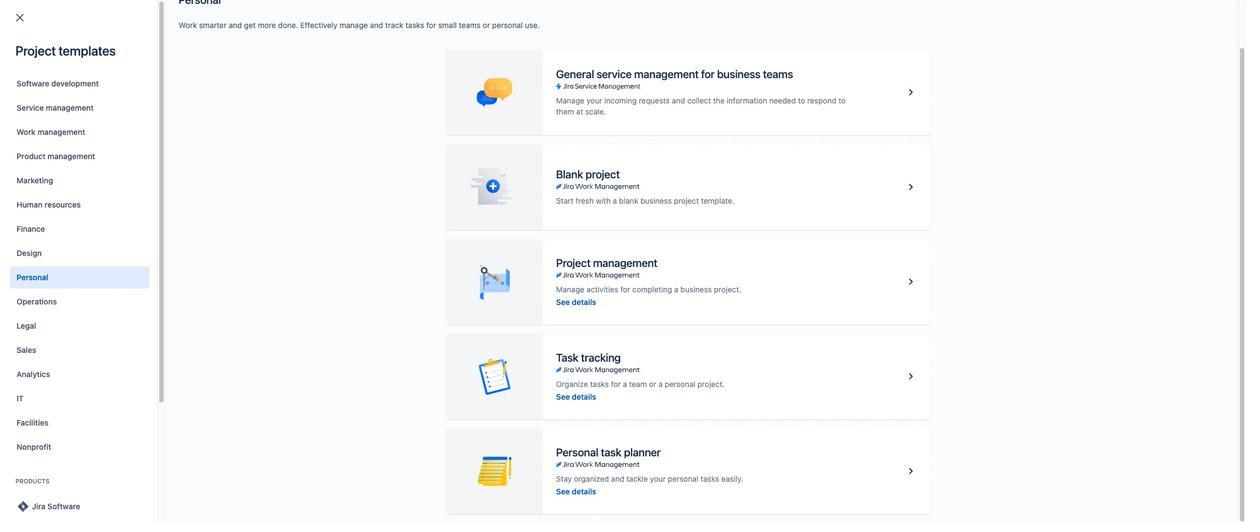 Task type: vqa. For each thing, say whether or not it's contained in the screenshot.
FILTERS at the top left of the page
no



Task type: describe. For each thing, give the bounding box(es) containing it.
legal button
[[10, 315, 149, 337]]

0 vertical spatial business
[[717, 68, 760, 80]]

human
[[17, 200, 42, 209]]

work for work smarter and get more done. effectively manage and track tasks for small teams or personal use.
[[179, 20, 197, 30]]

resources
[[44, 200, 81, 209]]

general service management for business teams image
[[904, 86, 918, 99]]

task tracking
[[556, 351, 621, 364]]

it
[[17, 394, 24, 403]]

a right with
[[613, 196, 617, 206]]

see for task tracking
[[556, 392, 570, 401]]

sales
[[17, 346, 36, 355]]

project templates
[[15, 43, 116, 58]]

manage your incoming requests and collect the information needed to respond to them at scale.
[[556, 96, 846, 116]]

jira inside button
[[32, 502, 45, 511]]

needed
[[769, 96, 796, 105]]

details for task
[[572, 392, 596, 401]]

tackle
[[626, 474, 648, 484]]

stay organized and tackle your personal tasks easily.
[[556, 474, 743, 484]]

small
[[438, 20, 457, 30]]

task
[[556, 351, 578, 364]]

activities
[[587, 285, 618, 294]]

it button
[[10, 388, 149, 410]]

not
[[78, 133, 91, 142]]

1 vertical spatial teams
[[763, 68, 793, 80]]

personal for personal
[[17, 273, 48, 282]]

see for personal task planner
[[556, 487, 570, 496]]

development
[[51, 79, 99, 88]]

1 button
[[40, 166, 57, 184]]

see details for personal
[[556, 487, 596, 496]]

scale.
[[585, 107, 606, 116]]

use.
[[525, 20, 540, 30]]

1 horizontal spatial jira
[[171, 81, 184, 90]]

manage for project management
[[556, 285, 584, 294]]

information
[[727, 96, 767, 105]]

work management
[[17, 127, 85, 137]]

and inside manage your incoming requests and collect the information needed to respond to them at scale.
[[672, 96, 685, 105]]

1 vertical spatial or
[[649, 379, 656, 389]]

0 horizontal spatial teams
[[459, 20, 481, 30]]

1 to from the left
[[798, 96, 805, 105]]

not my project link
[[61, 132, 316, 145]]

service management button
[[10, 97, 149, 119]]

1 horizontal spatial your
[[650, 474, 666, 484]]

blank
[[556, 168, 583, 181]]

human resources button
[[10, 194, 149, 216]]

manage
[[339, 20, 368, 30]]

back to projects image
[[13, 11, 26, 24]]

a right team
[[658, 379, 663, 389]]

sales button
[[10, 339, 149, 362]]

easily.
[[721, 474, 743, 484]]

analytics button
[[10, 364, 149, 386]]

team-
[[469, 134, 492, 143]]

requests
[[639, 96, 670, 105]]

1 vertical spatial project.
[[697, 379, 725, 389]]

human resources
[[17, 200, 81, 209]]

product
[[17, 152, 45, 161]]

a left team
[[623, 379, 627, 389]]

service
[[596, 68, 632, 80]]

0 vertical spatial personal
[[492, 20, 523, 30]]

organize tasks for a team or a personal project.
[[556, 379, 725, 389]]

see details for project
[[556, 297, 596, 307]]

see details button for task
[[556, 392, 596, 403]]

see for project management
[[556, 297, 570, 307]]

stay
[[556, 474, 572, 484]]

management for service management
[[46, 103, 93, 112]]

a right the completing
[[674, 285, 678, 294]]

organize
[[556, 379, 588, 389]]

projects
[[22, 45, 69, 61]]

service
[[17, 103, 44, 112]]

0 vertical spatial or
[[483, 20, 490, 30]]

completing
[[632, 285, 672, 294]]

management for project management
[[593, 257, 657, 269]]

design
[[17, 249, 42, 258]]

products
[[15, 478, 50, 485]]

work smarter and get more done. effectively manage and track tasks for small teams or personal use.
[[179, 20, 540, 30]]

respond
[[807, 96, 836, 105]]

0 vertical spatial software
[[17, 79, 49, 88]]

management for work management
[[37, 127, 85, 137]]

jira software
[[32, 502, 80, 511]]

task
[[601, 446, 621, 459]]

1
[[46, 170, 50, 179]]

the
[[713, 96, 725, 105]]

service management
[[17, 103, 93, 112]]

details for personal
[[572, 487, 596, 496]]

track
[[385, 20, 403, 30]]

with
[[596, 196, 611, 206]]

0 vertical spatial tasks
[[405, 20, 424, 30]]

create banner
[[0, 0, 1246, 31]]

and left get
[[229, 20, 242, 30]]

my
[[93, 133, 104, 142]]

manage for general service management for business teams
[[556, 96, 584, 105]]

2 to from the left
[[839, 96, 846, 105]]

all jira products
[[160, 81, 218, 90]]

design button
[[10, 242, 149, 265]]

see details button for project
[[556, 297, 596, 308]]

1 horizontal spatial project
[[106, 133, 131, 142]]

team
[[629, 379, 647, 389]]

business for blank project
[[640, 196, 672, 206]]

name
[[61, 111, 82, 120]]

software development button
[[10, 73, 149, 95]]

manage activities for completing a business project.
[[556, 285, 741, 294]]

blank project
[[556, 168, 620, 181]]

all
[[160, 81, 169, 90]]



Task type: locate. For each thing, give the bounding box(es) containing it.
software development
[[17, 79, 99, 88]]

star not my project image
[[33, 132, 46, 145]]

details down organize
[[572, 392, 596, 401]]

personal up 'stay'
[[556, 446, 598, 459]]

1 vertical spatial software
[[47, 502, 80, 511]]

0 vertical spatial jira
[[171, 81, 184, 90]]

details
[[572, 297, 596, 307], [572, 392, 596, 401], [572, 487, 596, 496]]

see
[[556, 297, 570, 307], [556, 392, 570, 401], [556, 487, 570, 496]]

management down development
[[46, 103, 93, 112]]

facilities button
[[10, 412, 149, 434]]

teams
[[459, 20, 481, 30], [763, 68, 793, 80]]

managed
[[492, 134, 525, 143]]

tasks down create
[[405, 20, 424, 30]]

teams right small
[[459, 20, 481, 30]]

personal task planner
[[556, 446, 661, 459]]

1 vertical spatial work
[[17, 127, 35, 137]]

for
[[426, 20, 436, 30], [701, 68, 715, 80], [620, 285, 630, 294], [611, 379, 621, 389]]

collect
[[687, 96, 711, 105]]

see details button for personal
[[556, 486, 596, 497]]

1 horizontal spatial business
[[680, 285, 712, 294]]

product management
[[17, 152, 95, 161]]

work management button
[[10, 121, 149, 143]]

0 vertical spatial project.
[[714, 285, 741, 294]]

your up scale.
[[587, 96, 602, 105]]

your
[[587, 96, 602, 105], [650, 474, 666, 484]]

organized
[[574, 474, 609, 484]]

0 horizontal spatial project
[[15, 43, 56, 58]]

0 horizontal spatial project
[[586, 168, 620, 181]]

name button
[[56, 110, 97, 122]]

2 see from the top
[[556, 392, 570, 401]]

management up activities
[[593, 257, 657, 269]]

personal left use.
[[492, 20, 523, 30]]

business right the completing
[[680, 285, 712, 294]]

project left template.
[[674, 196, 699, 206]]

business for project management
[[680, 285, 712, 294]]

jira right "all"
[[171, 81, 184, 90]]

them
[[556, 107, 574, 116]]

personal button
[[10, 267, 149, 289]]

to
[[798, 96, 805, 105], [839, 96, 846, 105]]

analytics
[[17, 370, 50, 379]]

0 horizontal spatial your
[[587, 96, 602, 105]]

1 details from the top
[[572, 297, 596, 307]]

work left smarter
[[179, 20, 197, 30]]

1 see details from the top
[[556, 297, 596, 307]]

general service management for business teams
[[556, 68, 793, 80]]

2 vertical spatial see details
[[556, 487, 596, 496]]

to right needed
[[798, 96, 805, 105]]

and left track
[[370, 20, 383, 30]]

effectively
[[300, 20, 337, 30]]

team-managed software
[[469, 134, 558, 143]]

details down organized
[[572, 487, 596, 496]]

1 vertical spatial tasks
[[590, 379, 609, 389]]

type
[[469, 111, 487, 120]]

and left tackle
[[611, 474, 624, 484]]

see details for task
[[556, 392, 596, 401]]

incoming
[[604, 96, 637, 105]]

personal right tackle
[[668, 474, 698, 484]]

1 vertical spatial details
[[572, 392, 596, 401]]

business up information at the top right of page
[[717, 68, 760, 80]]

software
[[17, 79, 49, 88], [47, 502, 80, 511]]

personal task planner image
[[904, 465, 918, 478]]

personal right team
[[665, 379, 695, 389]]

project up activities
[[556, 257, 591, 269]]

software
[[527, 134, 558, 143]]

details for project
[[572, 297, 596, 307]]

1 horizontal spatial tasks
[[590, 379, 609, 389]]

details down activities
[[572, 297, 596, 307]]

0 horizontal spatial work
[[17, 127, 35, 137]]

jira work management image
[[556, 182, 640, 191], [556, 182, 640, 191], [556, 271, 640, 280], [556, 271, 640, 280], [556, 366, 640, 374], [556, 366, 640, 374], [556, 460, 640, 469], [556, 460, 640, 469]]

3 details from the top
[[572, 487, 596, 496]]

or
[[483, 20, 490, 30], [649, 379, 656, 389]]

management for product management
[[47, 152, 95, 161]]

1 horizontal spatial project
[[674, 196, 699, 206]]

1 manage from the top
[[556, 96, 584, 105]]

personal
[[17, 273, 48, 282], [556, 446, 598, 459]]

software down products
[[47, 502, 80, 511]]

project management image
[[904, 276, 918, 289]]

manage
[[556, 96, 584, 105], [556, 285, 584, 294]]

2 vertical spatial project
[[556, 257, 591, 269]]

2 vertical spatial see details button
[[556, 486, 596, 497]]

project management
[[556, 257, 657, 269]]

business right blank on the top of page
[[640, 196, 672, 206]]

2 vertical spatial tasks
[[700, 474, 719, 484]]

project for project templates
[[15, 43, 56, 58]]

3 see details from the top
[[556, 487, 596, 496]]

see details button down activities
[[556, 297, 596, 308]]

project right 'my'
[[106, 133, 131, 142]]

see details down organize
[[556, 392, 596, 401]]

marketing button
[[10, 170, 149, 192]]

operations
[[17, 297, 57, 306]]

primary element
[[7, 0, 1037, 31]]

management down name
[[37, 127, 85, 137]]

template.
[[701, 196, 734, 206]]

1 vertical spatial personal
[[556, 446, 598, 459]]

0 vertical spatial personal
[[17, 273, 48, 282]]

see details button
[[556, 297, 596, 308], [556, 392, 596, 403], [556, 486, 596, 497]]

0 vertical spatial work
[[179, 20, 197, 30]]

2 vertical spatial business
[[680, 285, 712, 294]]

manage inside manage your incoming requests and collect the information needed to respond to them at scale.
[[556, 96, 584, 105]]

None text field
[[23, 78, 131, 94]]

or right small
[[483, 20, 490, 30]]

2 details from the top
[[572, 392, 596, 401]]

project down "back to projects" image at the left top of the page
[[15, 43, 56, 58]]

product management button
[[10, 145, 149, 168]]

task tracking image
[[904, 370, 918, 384]]

jira service management image
[[556, 82, 640, 91], [556, 82, 640, 91]]

personal
[[492, 20, 523, 30], [665, 379, 695, 389], [668, 474, 698, 484]]

create
[[408, 10, 432, 20]]

get
[[244, 20, 256, 30]]

0 horizontal spatial personal
[[17, 273, 48, 282]]

see details down activities
[[556, 297, 596, 307]]

to right the 'respond'
[[839, 96, 846, 105]]

0 vertical spatial your
[[587, 96, 602, 105]]

0 horizontal spatial to
[[798, 96, 805, 105]]

1 vertical spatial manage
[[556, 285, 584, 294]]

2 horizontal spatial business
[[717, 68, 760, 80]]

at
[[576, 107, 583, 116]]

1 vertical spatial project
[[674, 196, 699, 206]]

products
[[186, 81, 218, 90]]

3 see details button from the top
[[556, 486, 596, 497]]

personal down design
[[17, 273, 48, 282]]

finance
[[17, 224, 45, 234]]

not my project
[[78, 133, 131, 142]]

done.
[[278, 20, 298, 30]]

project up with
[[586, 168, 620, 181]]

planner
[[624, 446, 661, 459]]

0 vertical spatial project
[[15, 43, 56, 58]]

see details button down 'stay'
[[556, 486, 596, 497]]

for left team
[[611, 379, 621, 389]]

2 manage from the top
[[556, 285, 584, 294]]

a
[[613, 196, 617, 206], [674, 285, 678, 294], [623, 379, 627, 389], [658, 379, 663, 389]]

legal
[[17, 321, 36, 331]]

1 horizontal spatial to
[[839, 96, 846, 105]]

management down not on the left
[[47, 152, 95, 161]]

blank
[[619, 196, 638, 206]]

nonprofit button
[[10, 436, 149, 459]]

1 horizontal spatial teams
[[763, 68, 793, 80]]

2 horizontal spatial project
[[556, 257, 591, 269]]

for right activities
[[620, 285, 630, 294]]

1 vertical spatial jira
[[32, 502, 45, 511]]

1 horizontal spatial work
[[179, 20, 197, 30]]

manage up them
[[556, 96, 584, 105]]

work
[[179, 20, 197, 30], [17, 127, 35, 137]]

Search field
[[1037, 6, 1147, 24]]

project
[[586, 168, 620, 181], [674, 196, 699, 206]]

0 horizontal spatial jira
[[32, 502, 45, 511]]

1 see details button from the top
[[556, 297, 596, 308]]

start
[[556, 196, 573, 206]]

manage left activities
[[556, 285, 584, 294]]

create button
[[401, 6, 439, 24]]

3 see from the top
[[556, 487, 570, 496]]

or right team
[[649, 379, 656, 389]]

2 vertical spatial details
[[572, 487, 596, 496]]

see details down 'stay'
[[556, 487, 596, 496]]

and left collect
[[672, 96, 685, 105]]

0 horizontal spatial tasks
[[405, 20, 424, 30]]

1 horizontal spatial personal
[[556, 446, 598, 459]]

your right tackle
[[650, 474, 666, 484]]

0 horizontal spatial business
[[640, 196, 672, 206]]

1 vertical spatial your
[[650, 474, 666, 484]]

blank project image
[[904, 181, 918, 194]]

0 vertical spatial manage
[[556, 96, 584, 105]]

2 vertical spatial personal
[[668, 474, 698, 484]]

0 vertical spatial teams
[[459, 20, 481, 30]]

2 horizontal spatial tasks
[[700, 474, 719, 484]]

0 horizontal spatial or
[[483, 20, 490, 30]]

jira software button
[[10, 496, 149, 518]]

0 vertical spatial see
[[556, 297, 570, 307]]

2 see details from the top
[[556, 392, 596, 401]]

1 vertical spatial see details button
[[556, 392, 596, 403]]

0 vertical spatial see details
[[556, 297, 596, 307]]

fresh
[[576, 196, 594, 206]]

tracking
[[581, 351, 621, 364]]

work for work management
[[17, 127, 35, 137]]

work down service
[[17, 127, 35, 137]]

1 vertical spatial see
[[556, 392, 570, 401]]

jira software image
[[17, 500, 30, 514], [17, 500, 30, 514]]

marketing
[[17, 176, 53, 185]]

tasks
[[405, 20, 424, 30], [590, 379, 609, 389], [700, 474, 719, 484]]

jira down products
[[32, 502, 45, 511]]

0 vertical spatial details
[[572, 297, 596, 307]]

1 horizontal spatial or
[[649, 379, 656, 389]]

1 vertical spatial project
[[106, 133, 131, 142]]

1 vertical spatial personal
[[665, 379, 695, 389]]

tasks left "easily."
[[700, 474, 719, 484]]

facilities
[[17, 418, 48, 428]]

work inside button
[[17, 127, 35, 137]]

finance button
[[10, 218, 149, 240]]

2 vertical spatial see
[[556, 487, 570, 496]]

your inside manage your incoming requests and collect the information needed to respond to them at scale.
[[587, 96, 602, 105]]

project for project management
[[556, 257, 591, 269]]

2 see details button from the top
[[556, 392, 596, 403]]

for up collect
[[701, 68, 715, 80]]

management up requests
[[634, 68, 699, 80]]

1 see from the top
[[556, 297, 570, 307]]

teams up needed
[[763, 68, 793, 80]]

1 vertical spatial see details
[[556, 392, 596, 401]]

start fresh with a blank business project template.
[[556, 196, 734, 206]]

previous image
[[24, 168, 37, 181]]

general
[[556, 68, 594, 80]]

smarter
[[199, 20, 227, 30]]

for down create
[[426, 20, 436, 30]]

0 vertical spatial see details button
[[556, 297, 596, 308]]

nonprofit
[[17, 443, 51, 452]]

see details button down organize
[[556, 392, 596, 403]]

software up service
[[17, 79, 49, 88]]

personal for personal task planner
[[556, 446, 598, 459]]

0 vertical spatial project
[[586, 168, 620, 181]]

tasks down tracking
[[590, 379, 609, 389]]

management inside button
[[37, 127, 85, 137]]

templates
[[59, 43, 116, 58]]

personal inside personal button
[[17, 273, 48, 282]]

1 vertical spatial business
[[640, 196, 672, 206]]



